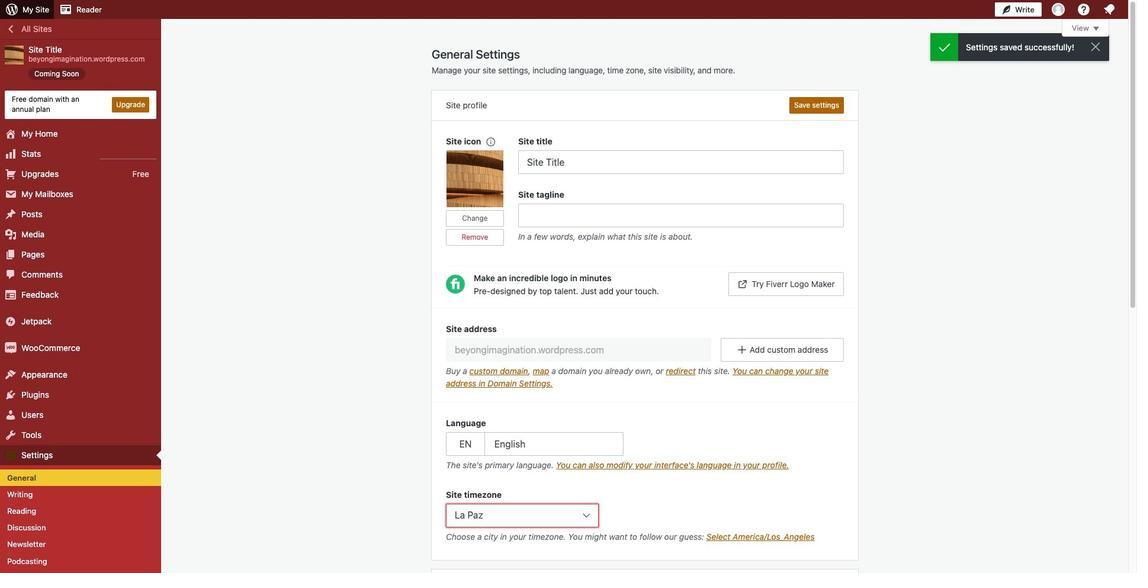 Task type: locate. For each thing, give the bounding box(es) containing it.
main content
[[432, 19, 1110, 574]]

dismiss image
[[1089, 40, 1104, 54]]

manage your notifications image
[[1103, 2, 1117, 17]]

help image
[[1077, 2, 1092, 17]]

fiverr small logo image
[[446, 275, 465, 294]]

my profile image
[[1053, 3, 1066, 16]]

None text field
[[519, 151, 845, 174], [519, 204, 845, 228], [446, 338, 712, 362], [519, 151, 845, 174], [519, 204, 845, 228], [446, 338, 712, 362]]

1 vertical spatial img image
[[5, 342, 17, 354]]

0 vertical spatial img image
[[5, 316, 17, 327]]

group
[[446, 135, 519, 260], [519, 135, 845, 174], [519, 188, 845, 246], [432, 308, 859, 403], [446, 417, 845, 475], [446, 489, 845, 547]]

1 img image from the top
[[5, 316, 17, 327]]

img image
[[5, 316, 17, 327], [5, 342, 17, 354]]

more information image
[[485, 136, 496, 147]]

notice status
[[931, 33, 1110, 61]]

closed image
[[1094, 27, 1100, 31]]



Task type: vqa. For each thing, say whether or not it's contained in the screenshot.
closed image
yes



Task type: describe. For each thing, give the bounding box(es) containing it.
2 img image from the top
[[5, 342, 17, 354]]

highest hourly views 0 image
[[100, 151, 156, 159]]



